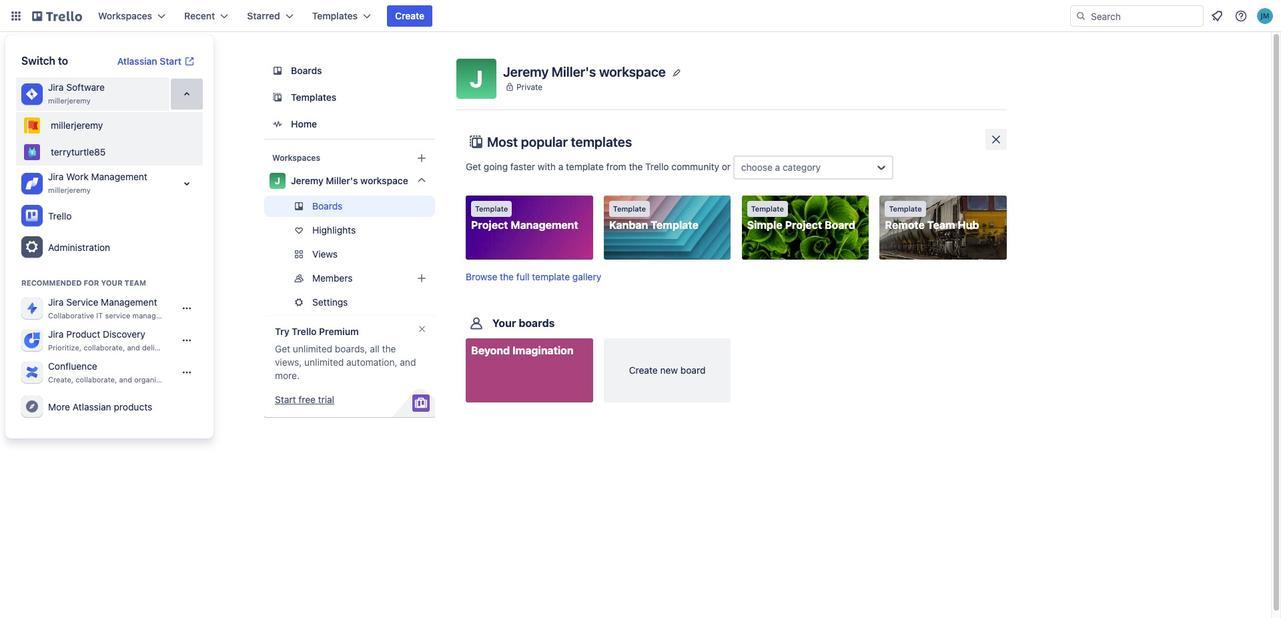 Task type: locate. For each thing, give the bounding box(es) containing it.
management
[[132, 311, 178, 320]]

jira down recommended
[[48, 296, 64, 308]]

and
[[127, 343, 140, 352], [400, 356, 416, 368], [119, 375, 132, 384]]

the left full
[[500, 271, 514, 282]]

management up service
[[101, 296, 157, 308]]

template right full
[[532, 271, 570, 282]]

1 horizontal spatial start
[[275, 394, 296, 405]]

1 vertical spatial team
[[124, 278, 146, 287]]

team left 'hub'
[[928, 219, 955, 231]]

deliver
[[142, 343, 166, 352]]

kanban
[[609, 219, 648, 231]]

1 vertical spatial jeremy miller's workspace
[[291, 175, 408, 186]]

0 vertical spatial workspaces
[[98, 10, 152, 21]]

and right the automation,
[[400, 356, 416, 368]]

0 vertical spatial unlimited
[[293, 343, 332, 354]]

0 horizontal spatial team
[[124, 278, 146, 287]]

boards
[[519, 317, 555, 329]]

0 vertical spatial millerjeremy
[[48, 96, 91, 105]]

trello up administration
[[48, 210, 72, 221]]

jira inside 'jira software millerjeremy'
[[48, 81, 64, 93]]

a
[[558, 161, 563, 172], [775, 162, 780, 173]]

0 horizontal spatial start
[[160, 55, 182, 67]]

members
[[312, 272, 353, 284]]

jeremy up highlights on the left of page
[[291, 175, 324, 186]]

full
[[516, 271, 530, 282]]

add image
[[414, 270, 430, 286]]

new left board
[[660, 365, 678, 376]]

get left going on the left top of the page
[[466, 161, 481, 172]]

management down terryturtle85 link
[[91, 171, 147, 182]]

1 vertical spatial workspace
[[361, 175, 408, 186]]

team inside template remote team hub
[[928, 219, 955, 231]]

jeremy up private
[[503, 64, 549, 79]]

0 vertical spatial boards link
[[264, 59, 435, 83]]

0 vertical spatial j
[[470, 65, 483, 92]]

0 vertical spatial team
[[928, 219, 955, 231]]

1 vertical spatial templates
[[291, 91, 337, 103]]

template inside template remote team hub
[[889, 204, 922, 213]]

template board image
[[270, 89, 286, 105]]

jira inside jira product discovery prioritize, collaborate, and deliver new ideas
[[48, 328, 64, 340]]

jira for jira service management
[[48, 296, 64, 308]]

0 vertical spatial and
[[127, 343, 140, 352]]

template up kanban
[[613, 204, 646, 213]]

0 vertical spatial jeremy
[[503, 64, 549, 79]]

jira up "prioritize,"
[[48, 328, 64, 340]]

unlimited
[[293, 343, 332, 354], [304, 356, 344, 368]]

1 boards link from the top
[[264, 59, 435, 83]]

create,
[[48, 375, 74, 384]]

1 horizontal spatial team
[[928, 219, 955, 231]]

1 vertical spatial new
[[660, 365, 678, 376]]

more
[[48, 401, 70, 412]]

collaborate, down confluence
[[76, 375, 117, 384]]

template
[[475, 204, 508, 213], [613, 204, 646, 213], [751, 204, 784, 213], [889, 204, 922, 213], [651, 219, 699, 231]]

trello inside the "try trello premium get unlimited boards, all the views, unlimited automation, and more."
[[292, 326, 317, 337]]

2 vertical spatial management
[[101, 296, 157, 308]]

1 jira from the top
[[48, 81, 64, 93]]

simple
[[747, 219, 783, 231]]

team
[[928, 219, 955, 231], [124, 278, 146, 287]]

3 jira from the top
[[48, 296, 64, 308]]

1 vertical spatial unlimited
[[304, 356, 344, 368]]

1 horizontal spatial new
[[660, 365, 678, 376]]

0 vertical spatial the
[[629, 161, 643, 172]]

your
[[101, 278, 123, 287], [493, 317, 516, 329]]

1 vertical spatial miller's
[[326, 175, 358, 186]]

4 jira from the top
[[48, 328, 64, 340]]

workspaces down home
[[272, 153, 320, 163]]

1 horizontal spatial a
[[775, 162, 780, 173]]

boards for 1st "boards" link from the bottom of the page
[[312, 200, 343, 212]]

confluence options menu image
[[182, 367, 192, 378]]

start up collapse image
[[160, 55, 182, 67]]

j left private
[[470, 65, 483, 92]]

jira inside jira service management collaborative it service management
[[48, 296, 64, 308]]

collapse image
[[179, 86, 195, 102]]

beyond imagination link
[[466, 339, 593, 403]]

2 horizontal spatial the
[[629, 161, 643, 172]]

templates
[[312, 10, 358, 21], [291, 91, 337, 103]]

0 horizontal spatial workspaces
[[98, 10, 152, 21]]

create for create new board
[[629, 365, 658, 376]]

trello left the community
[[645, 161, 669, 172]]

1 horizontal spatial workspace
[[599, 64, 666, 79]]

new
[[168, 343, 182, 352], [660, 365, 678, 376]]

jeremy miller's workspace up highlights 'link'
[[291, 175, 408, 186]]

template for kanban
[[613, 204, 646, 213]]

0 vertical spatial templates
[[312, 10, 358, 21]]

template up remote
[[889, 204, 922, 213]]

start left free
[[275, 394, 296, 405]]

new left the ideas
[[168, 343, 182, 352]]

template inside 'template project management'
[[475, 204, 508, 213]]

search image
[[1076, 11, 1087, 21]]

0 vertical spatial workspace
[[599, 64, 666, 79]]

1 vertical spatial jeremy
[[291, 175, 324, 186]]

management inside 'template project management'
[[511, 219, 579, 231]]

a right with
[[558, 161, 563, 172]]

project up browse
[[471, 219, 508, 231]]

expand image
[[179, 176, 195, 192]]

template down templates
[[566, 161, 604, 172]]

1 vertical spatial j
[[275, 175, 280, 186]]

template up simple
[[751, 204, 784, 213]]

create inside button
[[395, 10, 425, 21]]

start inside button
[[275, 394, 296, 405]]

0 vertical spatial create
[[395, 10, 425, 21]]

management inside jira work management millerjeremy
[[91, 171, 147, 182]]

start
[[160, 55, 182, 67], [275, 394, 296, 405]]

switch
[[21, 55, 55, 67]]

with
[[538, 161, 556, 172]]

jira
[[48, 81, 64, 93], [48, 171, 64, 182], [48, 296, 64, 308], [48, 328, 64, 340]]

0 vertical spatial jeremy miller's workspace
[[503, 64, 666, 79]]

collaborate, down discovery
[[84, 343, 125, 352]]

unlimited down the boards,
[[304, 356, 344, 368]]

millerjeremy up terryturtle85
[[51, 119, 103, 131]]

products
[[114, 401, 152, 412]]

your right for
[[101, 278, 123, 287]]

and left organize
[[119, 375, 132, 384]]

jira inside jira work management millerjeremy
[[48, 171, 64, 182]]

millerjeremy down software
[[48, 96, 91, 105]]

team up jira service management collaborative it service management
[[124, 278, 146, 287]]

millerjeremy down work
[[48, 186, 91, 194]]

imagination
[[513, 345, 574, 357]]

primary element
[[0, 0, 1281, 32]]

1 vertical spatial boards link
[[264, 196, 435, 217]]

discovery
[[103, 328, 145, 340]]

0 horizontal spatial trello
[[48, 210, 72, 221]]

0 vertical spatial start
[[160, 55, 182, 67]]

more atlassian products
[[48, 401, 152, 412]]

board
[[681, 365, 706, 376]]

jira left work
[[48, 171, 64, 182]]

j down home image
[[275, 175, 280, 186]]

prioritize,
[[48, 343, 81, 352]]

0 vertical spatial atlassian
[[117, 55, 157, 67]]

boards link up the templates "link"
[[264, 59, 435, 83]]

workspace up highlights 'link'
[[361, 175, 408, 186]]

management up browse the full template gallery link at top
[[511, 219, 579, 231]]

1 horizontal spatial get
[[466, 161, 481, 172]]

the inside the "try trello premium get unlimited boards, all the views, unlimited automation, and more."
[[382, 343, 396, 354]]

1 project from the left
[[471, 219, 508, 231]]

0 vertical spatial boards
[[291, 65, 322, 76]]

the right all
[[382, 343, 396, 354]]

1 vertical spatial get
[[275, 343, 290, 354]]

project inside "template simple project board"
[[785, 219, 822, 231]]

template down going on the left top of the page
[[475, 204, 508, 213]]

boards,
[[335, 343, 367, 354]]

recommended
[[21, 278, 82, 287]]

template for remote
[[889, 204, 922, 213]]

template for simple
[[751, 204, 784, 213]]

boards
[[291, 65, 322, 76], [312, 200, 343, 212]]

workspace down primary element
[[599, 64, 666, 79]]

community
[[672, 161, 719, 172]]

1 vertical spatial and
[[400, 356, 416, 368]]

service
[[105, 311, 130, 320]]

1 vertical spatial management
[[511, 219, 579, 231]]

0 horizontal spatial project
[[471, 219, 508, 231]]

2 horizontal spatial trello
[[645, 161, 669, 172]]

home
[[291, 118, 317, 129]]

0 vertical spatial trello
[[645, 161, 669, 172]]

your up beyond
[[493, 317, 516, 329]]

premium
[[319, 326, 359, 337]]

0 horizontal spatial j
[[275, 175, 280, 186]]

settings image
[[24, 239, 40, 255]]

collaborative
[[48, 311, 94, 320]]

atlassian
[[117, 55, 157, 67], [73, 401, 111, 412]]

the right from
[[629, 161, 643, 172]]

atlassian right more
[[73, 401, 111, 412]]

j inside 'button'
[[470, 65, 483, 92]]

1 horizontal spatial your
[[493, 317, 516, 329]]

templates inside dropdown button
[[312, 10, 358, 21]]

confluence
[[48, 360, 97, 372]]

views
[[312, 248, 338, 260]]

templates up home
[[291, 91, 337, 103]]

switch to… image
[[9, 9, 23, 23]]

0 vertical spatial new
[[168, 343, 182, 352]]

create
[[395, 10, 425, 21], [629, 365, 658, 376]]

and inside the confluence create, collaborate, and organize your work
[[119, 375, 132, 384]]

atlassian down the workspaces popup button
[[117, 55, 157, 67]]

2 vertical spatial millerjeremy
[[48, 186, 91, 194]]

1 vertical spatial collaborate,
[[76, 375, 117, 384]]

and down discovery
[[127, 343, 140, 352]]

jira for jira product discovery
[[48, 328, 64, 340]]

0 horizontal spatial jeremy miller's workspace
[[291, 175, 408, 186]]

atlassian start
[[117, 55, 182, 67]]

automation,
[[346, 356, 398, 368]]

1 horizontal spatial trello
[[292, 326, 317, 337]]

faster
[[510, 161, 535, 172]]

open information menu image
[[1235, 9, 1248, 23]]

0 vertical spatial miller's
[[552, 64, 596, 79]]

jira product discovery options menu image
[[182, 335, 192, 346]]

jira down to in the left top of the page
[[48, 81, 64, 93]]

recent
[[184, 10, 215, 21]]

0 horizontal spatial create
[[395, 10, 425, 21]]

back to home image
[[32, 5, 82, 27]]

1 horizontal spatial workspaces
[[272, 153, 320, 163]]

1 horizontal spatial miller's
[[552, 64, 596, 79]]

2 vertical spatial the
[[382, 343, 396, 354]]

0 horizontal spatial atlassian
[[73, 401, 111, 412]]

trello right try
[[292, 326, 317, 337]]

0 horizontal spatial get
[[275, 343, 290, 354]]

unlimited up views,
[[293, 343, 332, 354]]

collaborate,
[[84, 343, 125, 352], [76, 375, 117, 384]]

2 jira from the top
[[48, 171, 64, 182]]

0 vertical spatial collaborate,
[[84, 343, 125, 352]]

millerjeremy inside 'jira software millerjeremy'
[[48, 96, 91, 105]]

1 vertical spatial create
[[629, 365, 658, 376]]

1 horizontal spatial create
[[629, 365, 658, 376]]

get up views,
[[275, 343, 290, 354]]

collaborate, inside jira product discovery prioritize, collaborate, and deliver new ideas
[[84, 343, 125, 352]]

1 vertical spatial trello
[[48, 210, 72, 221]]

1 vertical spatial start
[[275, 394, 296, 405]]

2 vertical spatial trello
[[292, 326, 317, 337]]

a right choose
[[775, 162, 780, 173]]

1 vertical spatial your
[[493, 317, 516, 329]]

recent button
[[176, 5, 236, 27]]

1 vertical spatial the
[[500, 271, 514, 282]]

boards right "board" image
[[291, 65, 322, 76]]

0 horizontal spatial new
[[168, 343, 182, 352]]

management for service
[[101, 296, 157, 308]]

2 project from the left
[[785, 219, 822, 231]]

for
[[84, 278, 99, 287]]

0 vertical spatial management
[[91, 171, 147, 182]]

jeremy miller's workspace up private
[[503, 64, 666, 79]]

workspaces up atlassian start
[[98, 10, 152, 21]]

0 horizontal spatial a
[[558, 161, 563, 172]]

boards link
[[264, 59, 435, 83], [264, 196, 435, 217]]

the
[[629, 161, 643, 172], [500, 271, 514, 282], [382, 343, 396, 354]]

miller's
[[552, 64, 596, 79], [326, 175, 358, 186]]

workspaces inside popup button
[[98, 10, 152, 21]]

2 vertical spatial and
[[119, 375, 132, 384]]

0 horizontal spatial the
[[382, 343, 396, 354]]

management inside jira service management collaborative it service management
[[101, 296, 157, 308]]

1 horizontal spatial j
[[470, 65, 483, 92]]

project
[[471, 219, 508, 231], [785, 219, 822, 231]]

templates right starred dropdown button
[[312, 10, 358, 21]]

1 horizontal spatial the
[[500, 271, 514, 282]]

1 vertical spatial boards
[[312, 200, 343, 212]]

trello
[[645, 161, 669, 172], [48, 210, 72, 221], [292, 326, 317, 337]]

get
[[466, 161, 481, 172], [275, 343, 290, 354]]

boards link up highlights 'link'
[[264, 196, 435, 217]]

project left board
[[785, 219, 822, 231]]

0 vertical spatial your
[[101, 278, 123, 287]]

going
[[484, 161, 508, 172]]

1 horizontal spatial project
[[785, 219, 822, 231]]

0 horizontal spatial miller's
[[326, 175, 358, 186]]

new inside jira product discovery prioritize, collaborate, and deliver new ideas
[[168, 343, 182, 352]]

template kanban template
[[609, 204, 699, 231]]

boards up highlights on the left of page
[[312, 200, 343, 212]]

template inside "template simple project board"
[[751, 204, 784, 213]]

all
[[370, 343, 380, 354]]

j button
[[457, 59, 497, 99]]



Task type: vqa. For each thing, say whether or not it's contained in the screenshot.
Recent POPUP BUTTON
yes



Task type: describe. For each thing, give the bounding box(es) containing it.
1 horizontal spatial jeremy
[[503, 64, 549, 79]]

starred button
[[239, 5, 301, 27]]

your boards
[[493, 317, 555, 329]]

templates link
[[264, 85, 435, 109]]

get going faster with a template from the trello community or
[[466, 161, 733, 172]]

0 notifications image
[[1209, 8, 1225, 24]]

1 vertical spatial workspaces
[[272, 153, 320, 163]]

ideas
[[184, 343, 203, 352]]

most
[[487, 134, 518, 149]]

category
[[783, 162, 821, 173]]

settings
[[312, 296, 348, 308]]

administration
[[48, 241, 110, 253]]

2 boards link from the top
[[264, 196, 435, 217]]

browse the full template gallery link
[[466, 271, 601, 282]]

trello link
[[16, 200, 203, 232]]

views,
[[275, 356, 302, 368]]

popular
[[521, 134, 568, 149]]

members link
[[264, 268, 435, 289]]

free
[[299, 394, 316, 405]]

project inside 'template project management'
[[471, 219, 508, 231]]

the for get going faster with a template from the trello community or
[[629, 161, 643, 172]]

from
[[606, 161, 626, 172]]

recommended for your team
[[21, 278, 146, 287]]

template remote team hub
[[885, 204, 979, 231]]

template project management
[[471, 204, 579, 231]]

1 vertical spatial atlassian
[[73, 401, 111, 412]]

0 vertical spatial template
[[566, 161, 604, 172]]

management for project
[[511, 219, 579, 231]]

create a workspace image
[[414, 150, 430, 166]]

template simple project board
[[747, 204, 856, 231]]

try
[[275, 326, 289, 337]]

create button
[[387, 5, 433, 27]]

more.
[[275, 370, 300, 381]]

create new board
[[629, 365, 706, 376]]

millerjeremy link
[[16, 112, 203, 139]]

browse the full template gallery
[[466, 271, 601, 282]]

choose
[[741, 162, 773, 173]]

workspaces button
[[90, 5, 174, 27]]

1 horizontal spatial atlassian
[[117, 55, 157, 67]]

settings link
[[264, 292, 435, 313]]

beyond
[[471, 345, 510, 357]]

and inside jira product discovery prioritize, collaborate, and deliver new ideas
[[127, 343, 140, 352]]

terryturtle85
[[51, 146, 106, 158]]

jeremy miller (jeremymiller198) image
[[1257, 8, 1273, 24]]

management for work
[[91, 171, 147, 182]]

atlassian start link
[[109, 51, 203, 72]]

create for create
[[395, 10, 425, 21]]

the for try trello premium get unlimited boards, all the views, unlimited automation, and more.
[[382, 343, 396, 354]]

remote
[[885, 219, 925, 231]]

product
[[66, 328, 100, 340]]

starred
[[247, 10, 280, 21]]

trial
[[318, 394, 334, 405]]

home image
[[270, 116, 286, 132]]

beyond imagination
[[471, 345, 574, 357]]

it
[[96, 311, 103, 320]]

home link
[[264, 112, 435, 136]]

try trello premium get unlimited boards, all the views, unlimited automation, and more.
[[275, 326, 416, 381]]

jira work management millerjeremy
[[48, 171, 147, 194]]

millerjeremy inside jira work management millerjeremy
[[48, 186, 91, 194]]

or
[[722, 161, 731, 172]]

templates button
[[304, 5, 379, 27]]

jira for jira software
[[48, 81, 64, 93]]

1 vertical spatial millerjeremy
[[51, 119, 103, 131]]

template for project
[[475, 204, 508, 213]]

get inside the "try trello premium get unlimited boards, all the views, unlimited automation, and more."
[[275, 343, 290, 354]]

highlights
[[312, 224, 356, 236]]

to
[[58, 55, 68, 67]]

jira product discovery prioritize, collaborate, and deliver new ideas
[[48, 328, 203, 352]]

0 horizontal spatial jeremy
[[291, 175, 324, 186]]

private
[[517, 82, 543, 92]]

hub
[[958, 219, 979, 231]]

board
[[825, 219, 856, 231]]

switch to
[[21, 55, 68, 67]]

0 horizontal spatial your
[[101, 278, 123, 287]]

gallery
[[573, 271, 601, 282]]

boards for first "boards" link
[[291, 65, 322, 76]]

confluence create, collaborate, and organize your work
[[48, 360, 201, 384]]

Search field
[[1087, 6, 1203, 26]]

software
[[66, 81, 105, 93]]

template right kanban
[[651, 219, 699, 231]]

templates inside "link"
[[291, 91, 337, 103]]

jira service management options menu image
[[182, 303, 192, 314]]

organize
[[134, 375, 164, 384]]

board image
[[270, 63, 286, 79]]

work
[[66, 171, 89, 182]]

start free trial button
[[275, 393, 334, 406]]

views link
[[264, 244, 435, 265]]

0 horizontal spatial workspace
[[361, 175, 408, 186]]

jira for jira work management
[[48, 171, 64, 182]]

and inside the "try trello premium get unlimited boards, all the views, unlimited automation, and more."
[[400, 356, 416, 368]]

jira service management collaborative it service management
[[48, 296, 178, 320]]

0 vertical spatial get
[[466, 161, 481, 172]]

collaborate, inside the confluence create, collaborate, and organize your work
[[76, 375, 117, 384]]

terryturtle85 link
[[16, 139, 203, 166]]

most popular templates
[[487, 134, 632, 149]]

more atlassian products link
[[16, 391, 203, 422]]

work
[[184, 375, 201, 384]]

1 vertical spatial template
[[532, 271, 570, 282]]

browse
[[466, 271, 497, 282]]

service
[[66, 296, 98, 308]]

1 horizontal spatial jeremy miller's workspace
[[503, 64, 666, 79]]

templates
[[571, 134, 632, 149]]

your
[[166, 375, 182, 384]]

start free trial
[[275, 394, 334, 405]]

choose a category
[[741, 162, 821, 173]]



